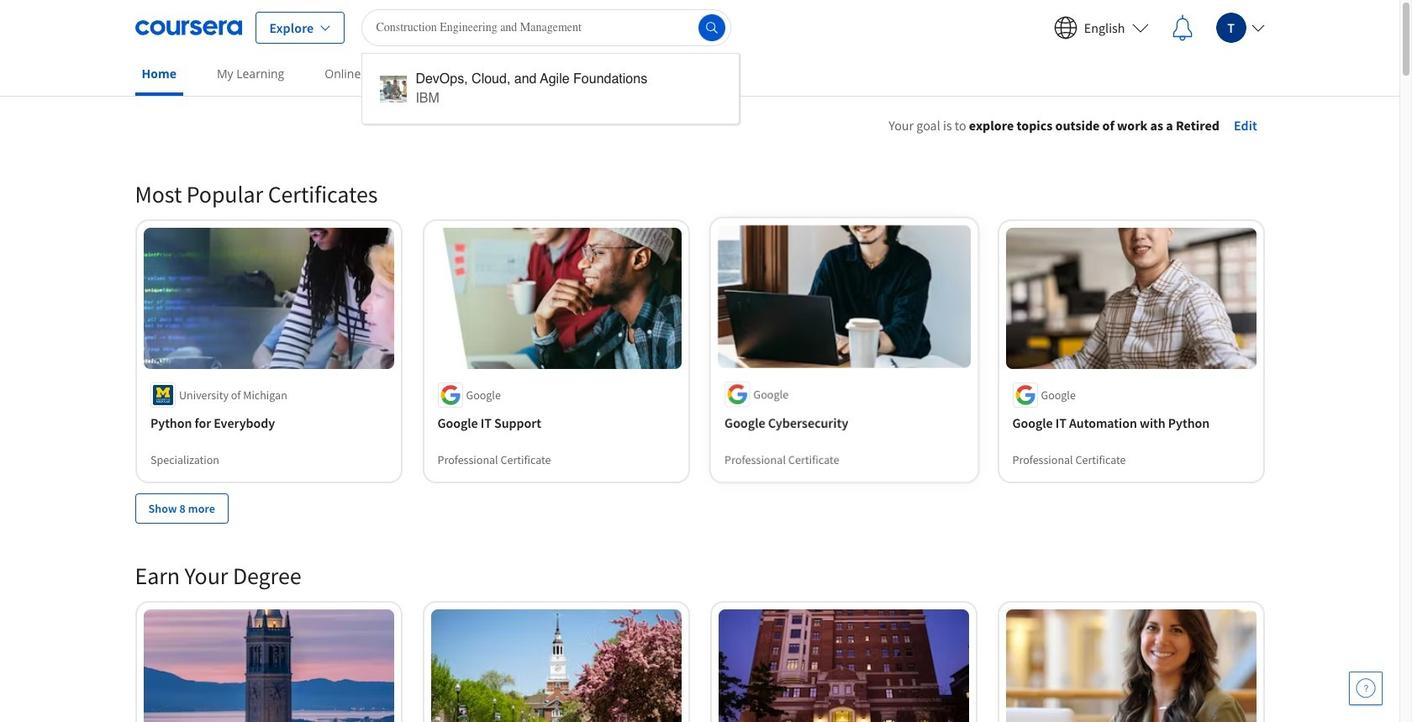 Task type: locate. For each thing, give the bounding box(es) containing it.
None search field
[[362, 9, 740, 124]]

region
[[800, 139, 1347, 305]]

suggestion image image
[[380, 76, 407, 103]]

help center image
[[1357, 679, 1377, 699]]



Task type: vqa. For each thing, say whether or not it's contained in the screenshot.
the Coursera "image"
yes



Task type: describe. For each thing, give the bounding box(es) containing it.
What do you want to learn? text field
[[362, 9, 732, 46]]

coursera image
[[135, 14, 242, 41]]

earn your degree collection element
[[125, 534, 1275, 722]]

most popular certificates collection element
[[125, 152, 1275, 551]]



